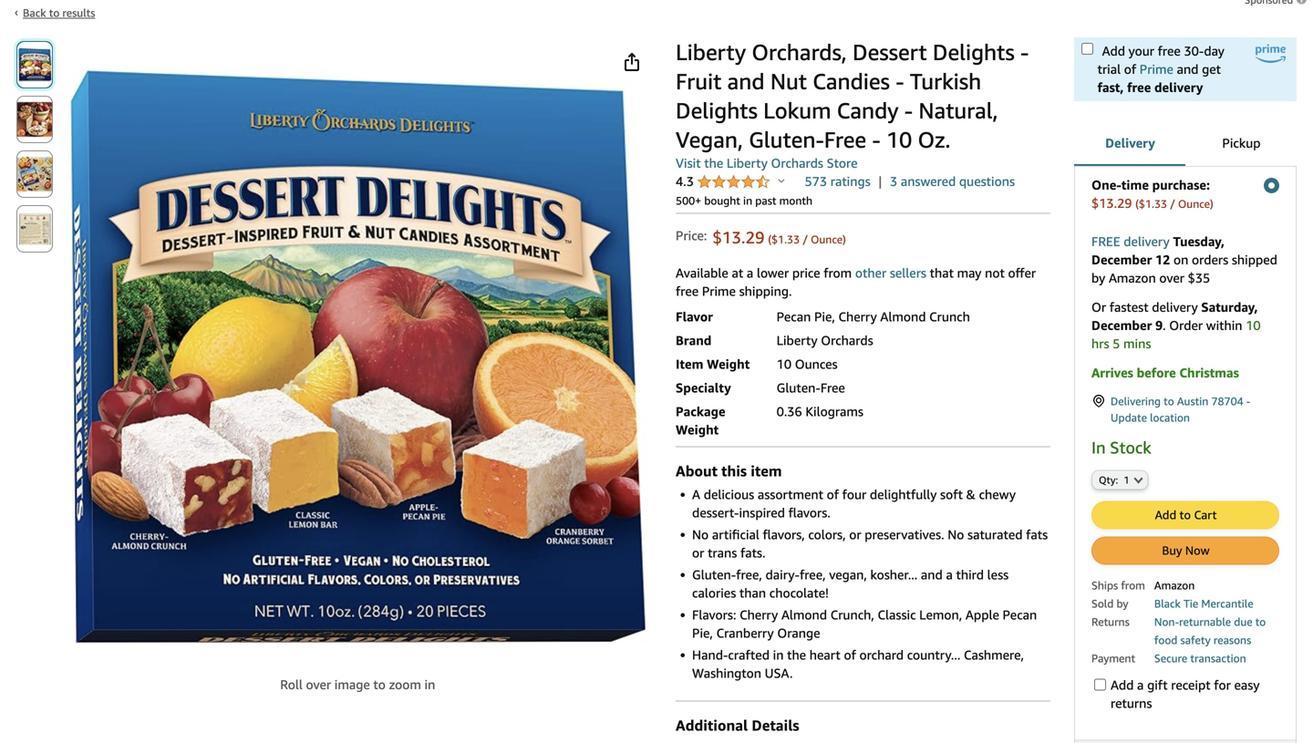 Task type: locate. For each thing, give the bounding box(es) containing it.
and left nut
[[728, 68, 765, 94]]

3 answered questions link
[[890, 172, 1016, 191]]

no down dessert-
[[693, 527, 709, 542]]

this
[[722, 462, 747, 480]]

to left zoom
[[374, 677, 386, 693]]

mins
[[1124, 336, 1152, 351]]

the down orange at the bottom right of the page
[[787, 648, 807, 663]]

gluten- up calories
[[693, 567, 737, 582]]

liberty for orchards,
[[676, 39, 746, 65]]

0 horizontal spatial free,
[[737, 567, 763, 582]]

0 vertical spatial amazon
[[1109, 271, 1157, 286]]

0 vertical spatial cherry
[[839, 309, 877, 324]]

to right back
[[49, 6, 60, 19]]

1 vertical spatial december
[[1092, 318, 1153, 333]]

order
[[1170, 318, 1204, 333]]

in right zoom
[[425, 677, 436, 693]]

(
[[1136, 198, 1140, 210], [768, 233, 772, 246]]

1 horizontal spatial ounce)
[[1179, 198, 1214, 210]]

pecan down shipping.
[[777, 309, 811, 324]]

0 horizontal spatial in
[[425, 677, 436, 693]]

add up buy
[[1156, 508, 1177, 522]]

almond up orange at the bottom right of the page
[[782, 607, 828, 623]]

2 vertical spatial add
[[1111, 678, 1134, 693]]

1 vertical spatial a
[[947, 567, 953, 582]]

delivery
[[1155, 80, 1204, 95], [1124, 234, 1170, 249], [1153, 300, 1199, 315]]

buy now
[[1163, 544, 1210, 558]]

non-
[[1155, 616, 1180, 629]]

delights up vegan,
[[676, 97, 758, 124]]

0 horizontal spatial delights
[[676, 97, 758, 124]]

$1.33 up the lower on the top of page
[[772, 233, 800, 246]]

in up usa. in the right of the page
[[773, 648, 784, 663]]

amazon inside on orders shipped by amazon over $35
[[1109, 271, 1157, 286]]

orchards down pecan pie, cherry almond crunch
[[821, 333, 874, 348]]

available
[[676, 265, 729, 280]]

offer
[[1009, 265, 1037, 280]]

0 vertical spatial (
[[1136, 198, 1140, 210]]

of right trial
[[1125, 62, 1137, 77]]

flavors:
[[693, 607, 737, 623]]

2 horizontal spatial a
[[1138, 678, 1145, 693]]

before
[[1137, 365, 1177, 380]]

secure transaction
[[1155, 652, 1247, 665]]

delivering to austin 78704 - update location link
[[1092, 393, 1280, 426]]

0 horizontal spatial $13.29
[[713, 228, 765, 247]]

of left four
[[827, 487, 839, 502]]

kosher...
[[871, 567, 918, 582]]

$13.29 inside the one-time purchase: $13.29 ( $1.33 / ounce)
[[1092, 196, 1133, 211]]

1 horizontal spatial $13.29
[[1092, 196, 1133, 211]]

0 vertical spatial add
[[1103, 43, 1126, 58]]

1 horizontal spatial over
[[1160, 271, 1185, 286]]

0 horizontal spatial and
[[728, 68, 765, 94]]

0 vertical spatial ounce)
[[1179, 198, 1214, 210]]

delights
[[933, 39, 1015, 65], [676, 97, 758, 124]]

1 horizontal spatial free
[[1128, 80, 1152, 95]]

and right kosher...
[[921, 567, 943, 582]]

to right due
[[1256, 616, 1267, 629]]

0 horizontal spatial (
[[768, 233, 772, 246]]

delivery down prime link
[[1155, 80, 1204, 95]]

$1.33
[[1140, 198, 1168, 210], [772, 233, 800, 246]]

liberty orchards
[[777, 333, 874, 348]]

cranberry
[[717, 626, 774, 641]]

pickup link
[[1186, 120, 1297, 168]]

( down 'time'
[[1136, 198, 1140, 210]]

december up 5
[[1092, 318, 1153, 333]]

heart
[[810, 648, 841, 663]]

9
[[1156, 318, 1163, 333]]

amazon up black
[[1155, 579, 1195, 592]]

2 vertical spatial in
[[425, 677, 436, 693]]

/ down purchase:
[[1171, 198, 1176, 210]]

not
[[985, 265, 1005, 280]]

payment
[[1092, 652, 1136, 665]]

country...
[[908, 648, 961, 663]]

2 no from the left
[[948, 527, 965, 542]]

1 vertical spatial from
[[1122, 579, 1146, 592]]

10 left ounces
[[777, 357, 792, 372]]

1 horizontal spatial of
[[844, 648, 857, 663]]

None checkbox
[[1082, 43, 1094, 55]]

or right colors,
[[850, 527, 862, 542]]

- right 78704
[[1247, 395, 1251, 408]]

Add a gift receipt for easy returns checkbox
[[1095, 679, 1107, 691]]

orchards inside liberty orchards, dessert delights - fruit and nut candies - turkish delights lokum candy - natural, vegan, gluten-free - 10 oz. visit the liberty orchards store
[[771, 156, 824, 171]]

weight inside 'package weight'
[[676, 422, 719, 437]]

delights up turkish
[[933, 39, 1015, 65]]

one-time purchase: $13.29 ( $1.33 / ounce)
[[1092, 177, 1214, 211]]

by inside ships from amazon sold by
[[1117, 598, 1129, 610]]

0 vertical spatial $1.33
[[1140, 198, 1168, 210]]

orders
[[1193, 252, 1229, 267]]

pie, up the liberty orchards
[[815, 309, 836, 324]]

/ inside price: $13.29 ( $1.33 / ounce)
[[803, 233, 808, 246]]

$1.33 down 'time'
[[1140, 198, 1168, 210]]

liberty up fruit
[[676, 39, 746, 65]]

2 december from the top
[[1092, 318, 1153, 333]]

assortment
[[758, 487, 824, 502]]

0 horizontal spatial cherry
[[740, 607, 779, 623]]

0 vertical spatial weight
[[707, 357, 750, 372]]

2 horizontal spatial in
[[773, 648, 784, 663]]

free, up than
[[737, 567, 763, 582]]

free up prime link
[[1158, 43, 1181, 58]]

tab list containing delivery
[[1075, 120, 1297, 168]]

pecan right apple
[[1003, 607, 1038, 623]]

2 vertical spatial 10
[[777, 357, 792, 372]]

0 vertical spatial gluten-
[[749, 126, 825, 153]]

0 vertical spatial over
[[1160, 271, 1185, 286]]

/ up price
[[803, 233, 808, 246]]

2 horizontal spatial 10
[[1247, 318, 1262, 333]]

free
[[1158, 43, 1181, 58], [1128, 80, 1152, 95], [676, 284, 699, 299]]

2 vertical spatial free
[[676, 284, 699, 299]]

from right price
[[824, 265, 852, 280]]

5
[[1113, 336, 1121, 351]]

2 vertical spatial liberty
[[777, 333, 818, 348]]

a inside add a gift receipt for easy returns
[[1138, 678, 1145, 693]]

$13.29 up at
[[713, 228, 765, 247]]

weight for package weight
[[676, 422, 719, 437]]

pie, down flavors: on the right of the page
[[693, 626, 713, 641]]

gluten- down 10 ounces
[[777, 380, 821, 395]]

add up trial
[[1103, 43, 1126, 58]]

1 vertical spatial delights
[[676, 97, 758, 124]]

a
[[693, 487, 701, 502]]

0 horizontal spatial /
[[803, 233, 808, 246]]

0 vertical spatial almond
[[881, 309, 927, 324]]

questions
[[960, 174, 1016, 189]]

and inside the and get fast, free delivery
[[1178, 62, 1199, 77]]

2 vertical spatial gluten-
[[693, 567, 737, 582]]

orchards up popover icon
[[771, 156, 824, 171]]

price
[[793, 265, 821, 280]]

ounce) up price
[[811, 233, 847, 246]]

visit the liberty orchards store link
[[676, 156, 858, 171]]

due
[[1235, 616, 1253, 629]]

1 vertical spatial of
[[827, 487, 839, 502]]

1 vertical spatial gluten-
[[777, 380, 821, 395]]

ounce) inside the one-time purchase: $13.29 ( $1.33 / ounce)
[[1179, 198, 1214, 210]]

visit
[[676, 156, 701, 171]]

amazon prime logo image
[[1256, 44, 1286, 63]]

pie,
[[815, 309, 836, 324], [693, 626, 713, 641]]

( up the lower on the top of page
[[768, 233, 772, 246]]

1 horizontal spatial pecan
[[1003, 607, 1038, 623]]

from right ships at the right bottom of the page
[[1122, 579, 1146, 592]]

free up kilograms
[[821, 380, 846, 395]]

add inside add your free 30-day trial of
[[1103, 43, 1126, 58]]

lemon,
[[920, 607, 963, 623]]

0 horizontal spatial the
[[705, 156, 724, 171]]

ounce) down purchase:
[[1179, 198, 1214, 210]]

dairy-
[[766, 567, 800, 582]]

add up "returns"
[[1111, 678, 1134, 693]]

zoom
[[389, 677, 421, 693]]

qty: 1
[[1099, 474, 1130, 486]]

over inside on orders shipped by amazon over $35
[[1160, 271, 1185, 286]]

prime down your
[[1140, 62, 1174, 77]]

0 vertical spatial in
[[744, 194, 753, 207]]

0 vertical spatial of
[[1125, 62, 1137, 77]]

1 vertical spatial in
[[773, 648, 784, 663]]

0 vertical spatial delivery
[[1155, 80, 1204, 95]]

almond inside about this item a delicious assortment of four delightfully soft & chewy dessert-inspired flavors. no artificial flavors, colors, or preservatives. no saturated fats or trans fats. gluten-free, dairy-free, vegan, kosher... and a third less calories than chocolate! flavors: cherry almond crunch, classic lemon, apple pecan pie, cranberry orange hand-crafted in the heart of orchard country... cashmere, washington usa.
[[782, 607, 828, 623]]

sellers
[[890, 265, 927, 280]]

10 right within
[[1247, 318, 1262, 333]]

fruit
[[676, 68, 722, 94]]

time
[[1122, 177, 1150, 193]]

0 vertical spatial $13.29
[[1092, 196, 1133, 211]]

or left trans
[[693, 545, 705, 560]]

results
[[62, 6, 95, 19]]

for
[[1215, 678, 1232, 693]]

1 vertical spatial by
[[1117, 598, 1129, 610]]

of for free
[[1125, 62, 1137, 77]]

and down 30-
[[1178, 62, 1199, 77]]

crafted
[[728, 648, 770, 663]]

0 horizontal spatial no
[[693, 527, 709, 542]]

Buy Now submit
[[1093, 538, 1279, 564]]

1 horizontal spatial in
[[744, 194, 753, 207]]

0 vertical spatial delights
[[933, 39, 1015, 65]]

10 inside liberty orchards, dessert delights - fruit and nut candies - turkish delights lokum candy - natural, vegan, gluten-free - 10 oz. visit the liberty orchards store
[[887, 126, 913, 153]]

0 vertical spatial pecan
[[777, 309, 811, 324]]

a right at
[[747, 265, 754, 280]]

1 vertical spatial add
[[1156, 508, 1177, 522]]

2 vertical spatial of
[[844, 648, 857, 663]]

of inside add your free 30-day trial of
[[1125, 62, 1137, 77]]

1 horizontal spatial delights
[[933, 39, 1015, 65]]

and inside liberty orchards, dessert delights - fruit and nut candies - turkish delights lokum candy - natural, vegan, gluten-free - 10 oz. visit the liberty orchards store
[[728, 68, 765, 94]]

popover image
[[779, 178, 785, 183]]

almond down sellers
[[881, 309, 927, 324]]

0 horizontal spatial pecan
[[777, 309, 811, 324]]

by inside on orders shipped by amazon over $35
[[1092, 271, 1106, 286]]

candies
[[813, 68, 890, 94]]

december inside saturday, december 9
[[1092, 318, 1153, 333]]

cherry down that may not offer free prime shipping.
[[839, 309, 877, 324]]

10 for 10 ounces
[[777, 357, 792, 372]]

0 vertical spatial december
[[1092, 252, 1153, 267]]

1 vertical spatial (
[[768, 233, 772, 246]]

free up 'store'
[[825, 126, 867, 153]]

1 vertical spatial free
[[821, 380, 846, 395]]

1 vertical spatial cherry
[[740, 607, 779, 623]]

0 horizontal spatial or
[[693, 545, 705, 560]]

prime down available at the top right
[[702, 284, 736, 299]]

delivery
[[1106, 135, 1156, 151]]

573
[[805, 174, 828, 189]]

about
[[676, 462, 718, 480]]

amazon up fastest
[[1109, 271, 1157, 286]]

free
[[1092, 234, 1121, 249]]

from inside ships from amazon sold by
[[1122, 579, 1146, 592]]

$13.29 down one-
[[1092, 196, 1133, 211]]

gift
[[1148, 678, 1168, 693]]

no left saturated
[[948, 527, 965, 542]]

other
[[856, 265, 887, 280]]

1 vertical spatial pie,
[[693, 626, 713, 641]]

in
[[744, 194, 753, 207], [773, 648, 784, 663], [425, 677, 436, 693]]

saturday,
[[1202, 300, 1259, 315]]

trans
[[708, 545, 738, 560]]

10 left oz.
[[887, 126, 913, 153]]

lokum
[[764, 97, 832, 124]]

free, up chocolate!
[[800, 567, 826, 582]]

0 horizontal spatial of
[[827, 487, 839, 502]]

december down free delivery link at the top right
[[1092, 252, 1153, 267]]

weight up specialty
[[707, 357, 750, 372]]

0 vertical spatial liberty
[[676, 39, 746, 65]]

free
[[825, 126, 867, 153], [821, 380, 846, 395]]

gluten-
[[749, 126, 825, 153], [777, 380, 821, 395], [693, 567, 737, 582]]

|
[[879, 174, 883, 189]]

1 vertical spatial almond
[[782, 607, 828, 623]]

2 horizontal spatial free
[[1158, 43, 1181, 58]]

Add to Cart submit
[[1093, 502, 1279, 529]]

from
[[824, 265, 852, 280], [1122, 579, 1146, 592]]

liberty orchards, dessert delights - fruit and nut candies - turkish delights lokum candy - natural, vegan, gluten-free - 10 oz. visit the liberty orchards store
[[676, 39, 1029, 171]]

or
[[1092, 300, 1107, 315]]

radio active image
[[1265, 178, 1280, 193]]

1 december from the top
[[1092, 252, 1153, 267]]

2 horizontal spatial and
[[1178, 62, 1199, 77]]

1 horizontal spatial a
[[947, 567, 953, 582]]

1 vertical spatial pecan
[[1003, 607, 1038, 623]]

0 vertical spatial 10
[[887, 126, 913, 153]]

and inside about this item a delicious assortment of four delightfully soft & chewy dessert-inspired flavors. no artificial flavors, colors, or preservatives. no saturated fats or trans fats. gluten-free, dairy-free, vegan, kosher... and a third less calories than chocolate! flavors: cherry almond crunch, classic lemon, apple pecan pie, cranberry orange hand-crafted in the heart of orchard country... cashmere, washington usa.
[[921, 567, 943, 582]]

0 horizontal spatial over
[[306, 677, 331, 693]]

gluten- up "visit the liberty orchards store" link
[[749, 126, 825, 153]]

0 horizontal spatial prime
[[702, 284, 736, 299]]

0 horizontal spatial free
[[676, 284, 699, 299]]

1 vertical spatial amazon
[[1155, 579, 1195, 592]]

30-
[[1185, 43, 1205, 58]]

weight for item weight
[[707, 357, 750, 372]]

arrives
[[1092, 365, 1134, 380]]

of right the heart
[[844, 648, 857, 663]]

0 vertical spatial /
[[1171, 198, 1176, 210]]

four
[[843, 487, 867, 502]]

liberty orchards, dessert delights - fruit and nut candies - turkish delights lokum candy - natural, vegan, gluten-free - 10 oz. image
[[59, 66, 657, 647]]

1 vertical spatial free
[[1128, 80, 1152, 95]]

add for add to cart
[[1156, 508, 1177, 522]]

shipping.
[[740, 284, 792, 299]]

delivery up '12'
[[1124, 234, 1170, 249]]

liberty up 10 ounces
[[777, 333, 818, 348]]

1 vertical spatial prime
[[702, 284, 736, 299]]

10 inside 10 hrs 5 mins
[[1247, 318, 1262, 333]]

1 horizontal spatial (
[[1136, 198, 1140, 210]]

orchards
[[771, 156, 824, 171], [821, 333, 874, 348]]

hand-
[[693, 648, 728, 663]]

1 horizontal spatial $1.33
[[1140, 198, 1168, 210]]

crunch
[[930, 309, 971, 324]]

apple
[[966, 607, 1000, 623]]

the down vegan,
[[705, 156, 724, 171]]

cherry inside about this item a delicious assortment of four delightfully soft & chewy dessert-inspired flavors. no artificial flavors, colors, or preservatives. no saturated fats or trans fats. gluten-free, dairy-free, vegan, kosher... and a third less calories than chocolate! flavors: cherry almond crunch, classic lemon, apple pecan pie, cranberry orange hand-crafted in the heart of orchard country... cashmere, washington usa.
[[740, 607, 779, 623]]

0 vertical spatial the
[[705, 156, 724, 171]]

0 vertical spatial or
[[850, 527, 862, 542]]

2 vertical spatial a
[[1138, 678, 1145, 693]]

a left third
[[947, 567, 953, 582]]

$1.33 inside price: $13.29 ( $1.33 / ounce)
[[772, 233, 800, 246]]

additional details
[[676, 717, 800, 734]]

0 vertical spatial a
[[747, 265, 754, 280]]

1 vertical spatial weight
[[676, 422, 719, 437]]

by right sold
[[1117, 598, 1129, 610]]

0 horizontal spatial 10
[[777, 357, 792, 372]]

2 horizontal spatial of
[[1125, 62, 1137, 77]]

tab list
[[1075, 120, 1297, 168]]

1 horizontal spatial free,
[[800, 567, 826, 582]]

by up or
[[1092, 271, 1106, 286]]

0 vertical spatial prime
[[1140, 62, 1174, 77]]

in left the past
[[744, 194, 753, 207]]

free down available at the top right
[[676, 284, 699, 299]]

ounce) inside price: $13.29 ( $1.33 / ounce)
[[811, 233, 847, 246]]

1 vertical spatial over
[[306, 677, 331, 693]]

cherry down than
[[740, 607, 779, 623]]

delivery up .
[[1153, 300, 1199, 315]]

price: $13.29 ( $1.33 / ounce)
[[676, 228, 847, 247]]

0 horizontal spatial almond
[[782, 607, 828, 623]]

hrs
[[1092, 336, 1110, 351]]

over right roll
[[306, 677, 331, 693]]

1 vertical spatial 10
[[1247, 318, 1262, 333]]

to
[[49, 6, 60, 19], [1164, 395, 1175, 408], [1180, 508, 1192, 522], [1256, 616, 1267, 629], [374, 677, 386, 693]]

december inside tuesday, december 12
[[1092, 252, 1153, 267]]

a left gift
[[1138, 678, 1145, 693]]

0 vertical spatial orchards
[[771, 156, 824, 171]]

over down '12'
[[1160, 271, 1185, 286]]

None submit
[[17, 42, 52, 88], [17, 97, 52, 142], [17, 151, 52, 197], [17, 206, 52, 252], [17, 42, 52, 88], [17, 97, 52, 142], [17, 151, 52, 197], [17, 206, 52, 252]]

free down prime link
[[1128, 80, 1152, 95]]

cherry
[[839, 309, 877, 324], [740, 607, 779, 623]]

delivering
[[1111, 395, 1161, 408]]

0 horizontal spatial pie,
[[693, 626, 713, 641]]

weight down package
[[676, 422, 719, 437]]

1 vertical spatial the
[[787, 648, 807, 663]]

non-returnable due to food safety reasons payment
[[1092, 616, 1267, 665]]

and
[[1178, 62, 1199, 77], [728, 68, 765, 94], [921, 567, 943, 582]]

add inside add a gift receipt for easy returns
[[1111, 678, 1134, 693]]

liberty up 4.3 button
[[727, 156, 768, 171]]

to up location
[[1164, 395, 1175, 408]]



Task type: describe. For each thing, give the bounding box(es) containing it.
&
[[967, 487, 976, 502]]

qty:
[[1099, 474, 1119, 486]]

2 free, from the left
[[800, 567, 826, 582]]

package
[[676, 404, 726, 419]]

prime inside that may not offer free prime shipping.
[[702, 284, 736, 299]]

pecan pie, cherry almond crunch
[[777, 309, 971, 324]]

- right candy
[[905, 97, 913, 124]]

chewy
[[980, 487, 1016, 502]]

secure
[[1155, 652, 1188, 665]]

store
[[827, 156, 858, 171]]

- inside delivering to austin 78704 - update location
[[1247, 395, 1251, 408]]

your
[[1129, 43, 1155, 58]]

amazon inside ships from amazon sold by
[[1155, 579, 1195, 592]]

add your free 30-day trial of
[[1098, 43, 1225, 77]]

573 ratings link
[[805, 174, 871, 189]]

of for item
[[827, 487, 839, 502]]

$1.33 inside the one-time purchase: $13.29 ( $1.33 / ounce)
[[1140, 198, 1168, 210]]

1 horizontal spatial cherry
[[839, 309, 877, 324]]

bought
[[705, 194, 741, 207]]

gluten-free
[[777, 380, 846, 395]]

buy
[[1163, 544, 1183, 558]]

the inside liberty orchards, dessert delights - fruit and nut candies - turkish delights lokum candy - natural, vegan, gluten-free - 10 oz. visit the liberty orchards store
[[705, 156, 724, 171]]

dropdown image
[[1135, 477, 1144, 484]]

gluten- inside liberty orchards, dessert delights - fruit and nut candies - turkish delights lokum candy - natural, vegan, gluten-free - 10 oz. visit the liberty orchards store
[[749, 126, 825, 153]]

arrives before christmas
[[1092, 365, 1240, 380]]

- down the dessert
[[896, 68, 905, 94]]

item
[[676, 357, 704, 372]]

december for tuesday, december 12
[[1092, 252, 1153, 267]]

soft
[[941, 487, 963, 502]]

that
[[930, 265, 954, 280]]

10 hrs 5 mins
[[1092, 318, 1262, 351]]

to inside non-returnable due to food safety reasons payment
[[1256, 616, 1267, 629]]

1 vertical spatial liberty
[[727, 156, 768, 171]]

- left trial
[[1021, 39, 1029, 65]]

1 horizontal spatial pie,
[[815, 309, 836, 324]]

vegan,
[[830, 567, 868, 582]]

image
[[335, 677, 370, 693]]

item weight
[[676, 357, 750, 372]]

trial
[[1098, 62, 1121, 77]]

free inside the and get fast, free delivery
[[1128, 80, 1152, 95]]

12
[[1156, 252, 1171, 267]]

1 horizontal spatial or
[[850, 527, 862, 542]]

pie, inside about this item a delicious assortment of four delightfully soft & chewy dessert-inspired flavors. no artificial flavors, colors, or preservatives. no saturated fats or trans fats. gluten-free, dairy-free, vegan, kosher... and a third less calories than chocolate! flavors: cherry almond crunch, classic lemon, apple pecan pie, cranberry orange hand-crafted in the heart of orchard country... cashmere, washington usa.
[[693, 626, 713, 641]]

food
[[1155, 634, 1178, 647]]

returns
[[1111, 696, 1153, 711]]

one-
[[1092, 177, 1122, 193]]

free inside add your free 30-day trial of
[[1158, 43, 1181, 58]]

1 no from the left
[[693, 527, 709, 542]]

usa.
[[765, 666, 793, 681]]

‹ back to results
[[15, 5, 95, 19]]

flavor
[[676, 309, 713, 324]]

natural,
[[919, 97, 999, 124]]

add for add a gift receipt for easy returns
[[1111, 678, 1134, 693]]

free inside liberty orchards, dessert delights - fruit and nut candies - turkish delights lokum candy - natural, vegan, gluten-free - 10 oz. visit the liberty orchards store
[[825, 126, 867, 153]]

tuesday, december 12
[[1092, 234, 1225, 267]]

prime link
[[1140, 62, 1174, 77]]

delivery inside the and get fast, free delivery
[[1155, 80, 1204, 95]]

the inside about this item a delicious assortment of four delightfully soft & chewy dessert-inspired flavors. no artificial flavors, colors, or preservatives. no saturated fats or trans fats. gluten-free, dairy-free, vegan, kosher... and a third less calories than chocolate! flavors: cherry almond crunch, classic lemon, apple pecan pie, cranberry orange hand-crafted in the heart of orchard country... cashmere, washington usa.
[[787, 648, 807, 663]]

a inside about this item a delicious assortment of four delightfully soft & chewy dessert-inspired flavors. no artificial flavors, colors, or preservatives. no saturated fats or trans fats. gluten-free, dairy-free, vegan, kosher... and a third less calories than chocolate! flavors: cherry almond crunch, classic lemon, apple pecan pie, cranberry orange hand-crafted in the heart of orchard country... cashmere, washington usa.
[[947, 567, 953, 582]]

other sellers link
[[856, 265, 927, 280]]

78704
[[1212, 395, 1244, 408]]

1 vertical spatial orchards
[[821, 333, 874, 348]]

free inside that may not offer free prime shipping.
[[676, 284, 699, 299]]

day
[[1205, 43, 1225, 58]]

1 vertical spatial delivery
[[1124, 234, 1170, 249]]

less
[[988, 567, 1009, 582]]

1 horizontal spatial almond
[[881, 309, 927, 324]]

‹
[[15, 5, 18, 18]]

delightfully
[[870, 487, 937, 502]]

.
[[1163, 318, 1167, 333]]

1 free, from the left
[[737, 567, 763, 582]]

free delivery
[[1092, 234, 1170, 249]]

0 horizontal spatial a
[[747, 265, 754, 280]]

delicious
[[704, 487, 755, 502]]

austin
[[1178, 395, 1209, 408]]

pecan inside about this item a delicious assortment of four delightfully soft & chewy dessert-inspired flavors. no artificial flavors, colors, or preservatives. no saturated fats or trans fats. gluten-free, dairy-free, vegan, kosher... and a third less calories than chocolate! flavors: cherry almond crunch, classic lemon, apple pecan pie, cranberry orange hand-crafted in the heart of orchard country... cashmere, washington usa.
[[1003, 607, 1038, 623]]

573 ratings
[[805, 174, 871, 189]]

add for add your free 30-day trial of
[[1103, 43, 1126, 58]]

kilograms
[[806, 404, 864, 419]]

fats.
[[741, 545, 766, 560]]

and get fast, free delivery
[[1098, 62, 1222, 95]]

500+
[[676, 194, 702, 207]]

easy
[[1235, 678, 1260, 693]]

delivery link
[[1075, 120, 1186, 168]]

to inside delivering to austin 78704 - update location
[[1164, 395, 1175, 408]]

in inside about this item a delicious assortment of four delightfully soft & chewy dessert-inspired flavors. no artificial flavors, colors, or preservatives. no saturated fats or trans fats. gluten-free, dairy-free, vegan, kosher... and a third less calories than chocolate! flavors: cherry almond crunch, classic lemon, apple pecan pie, cranberry orange hand-crafted in the heart of orchard country... cashmere, washington usa.
[[773, 648, 784, 663]]

black tie mercantile returns
[[1092, 598, 1254, 629]]

liberty for orchards
[[777, 333, 818, 348]]

/ inside the one-time purchase: $13.29 ( $1.33 / ounce)
[[1171, 198, 1176, 210]]

tuesday,
[[1174, 234, 1225, 249]]

( inside price: $13.29 ( $1.33 / ounce)
[[768, 233, 772, 246]]

orchards,
[[752, 39, 847, 65]]

colors,
[[809, 527, 846, 542]]

2 vertical spatial delivery
[[1153, 300, 1199, 315]]

1 vertical spatial or
[[693, 545, 705, 560]]

black
[[1155, 598, 1181, 610]]

price:
[[676, 228, 707, 243]]

turkish
[[910, 68, 982, 94]]

third
[[957, 567, 984, 582]]

fastest
[[1110, 300, 1149, 315]]

specialty
[[676, 380, 732, 395]]

1 horizontal spatial prime
[[1140, 62, 1174, 77]]

saturated
[[968, 527, 1023, 542]]

within
[[1207, 318, 1243, 333]]

( inside the one-time purchase: $13.29 ( $1.33 / ounce)
[[1136, 198, 1140, 210]]

details
[[752, 717, 800, 734]]

package weight
[[676, 404, 726, 437]]

0.36
[[777, 404, 803, 419]]

that may not offer free prime shipping.
[[676, 265, 1037, 299]]

purchase:
[[1153, 177, 1211, 193]]

to inside ‹ back to results
[[49, 6, 60, 19]]

to left 'cart'
[[1180, 508, 1192, 522]]

10 for 10 hrs 5 mins
[[1247, 318, 1262, 333]]

receipt
[[1172, 678, 1211, 693]]

update
[[1111, 411, 1148, 424]]

0 horizontal spatial from
[[824, 265, 852, 280]]

calories
[[693, 586, 737, 601]]

secure transaction button
[[1155, 650, 1247, 666]]

in inside | 3 answered questions 500+ bought in past month
[[744, 194, 753, 207]]

fats
[[1027, 527, 1049, 542]]

safety
[[1181, 634, 1211, 647]]

on orders shipped by amazon over $35
[[1092, 252, 1278, 286]]

sold
[[1092, 598, 1114, 610]]

- down candy
[[873, 126, 881, 153]]

cart
[[1195, 508, 1218, 522]]

item
[[751, 462, 782, 480]]

tie
[[1184, 598, 1199, 610]]

gluten- inside about this item a delicious assortment of four delightfully soft & chewy dessert-inspired flavors. no artificial flavors, colors, or preservatives. no saturated fats or trans fats. gluten-free, dairy-free, vegan, kosher... and a third less calories than chocolate! flavors: cherry almond crunch, classic lemon, apple pecan pie, cranberry orange hand-crafted in the heart of orchard country... cashmere, washington usa.
[[693, 567, 737, 582]]

add a gift receipt for easy returns
[[1111, 678, 1260, 711]]

december for saturday, december 9
[[1092, 318, 1153, 333]]



Task type: vqa. For each thing, say whether or not it's contained in the screenshot.
the middle Dropdown "icon"
no



